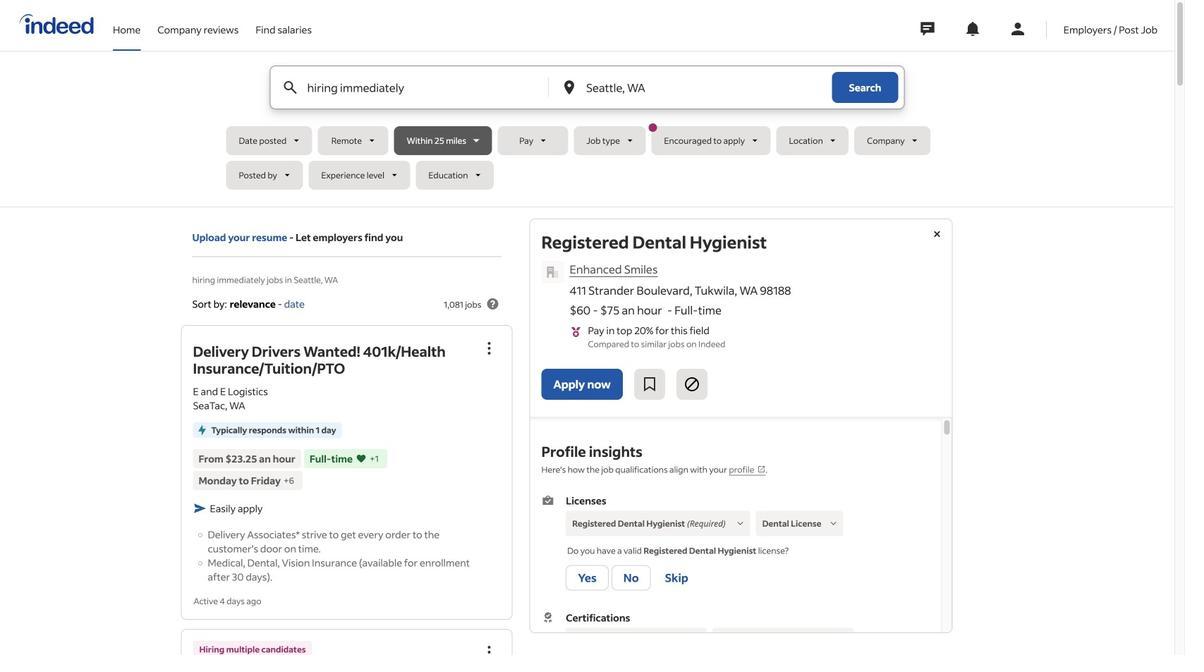 Task type: vqa. For each thing, say whether or not it's contained in the screenshot.
at associated with Work
no



Task type: locate. For each thing, give the bounding box(es) containing it.
missing qualification image
[[734, 518, 747, 530], [828, 518, 840, 530]]

0 horizontal spatial missing qualification image
[[734, 518, 747, 530]]

save this job image
[[642, 376, 658, 393]]

1 horizontal spatial missing qualification image
[[828, 518, 840, 530]]

help icon image
[[485, 296, 501, 313]]

None search field
[[226, 66, 949, 196]]

licenses group
[[542, 494, 931, 594]]

job actions for preschool aides/preschool teacher - seattle is collapsed image
[[481, 644, 498, 656]]

close job details image
[[929, 226, 946, 243]]

notifications unread count 0 image
[[965, 20, 982, 37]]

certifications cpr certification missing qualification image
[[567, 629, 701, 648]]

not interested image
[[684, 376, 701, 393]]



Task type: describe. For each thing, give the bounding box(es) containing it.
profile (opens in a new window) image
[[758, 465, 766, 474]]

1 missing qualification image from the left
[[734, 518, 747, 530]]

certifications aed certification missing qualification image
[[713, 629, 848, 648]]

job actions for delivery drivers wanted! 401k/health insurance/tuition/pto is collapsed image
[[481, 340, 498, 357]]

Edit location text field
[[584, 66, 804, 109]]

search: Job title, keywords, or company text field
[[305, 66, 525, 109]]

matches your preference image
[[356, 452, 367, 466]]

messages unread count 0 image
[[919, 15, 937, 43]]

2 missing qualification image from the left
[[828, 518, 840, 530]]

certifications group
[[542, 611, 931, 656]]



